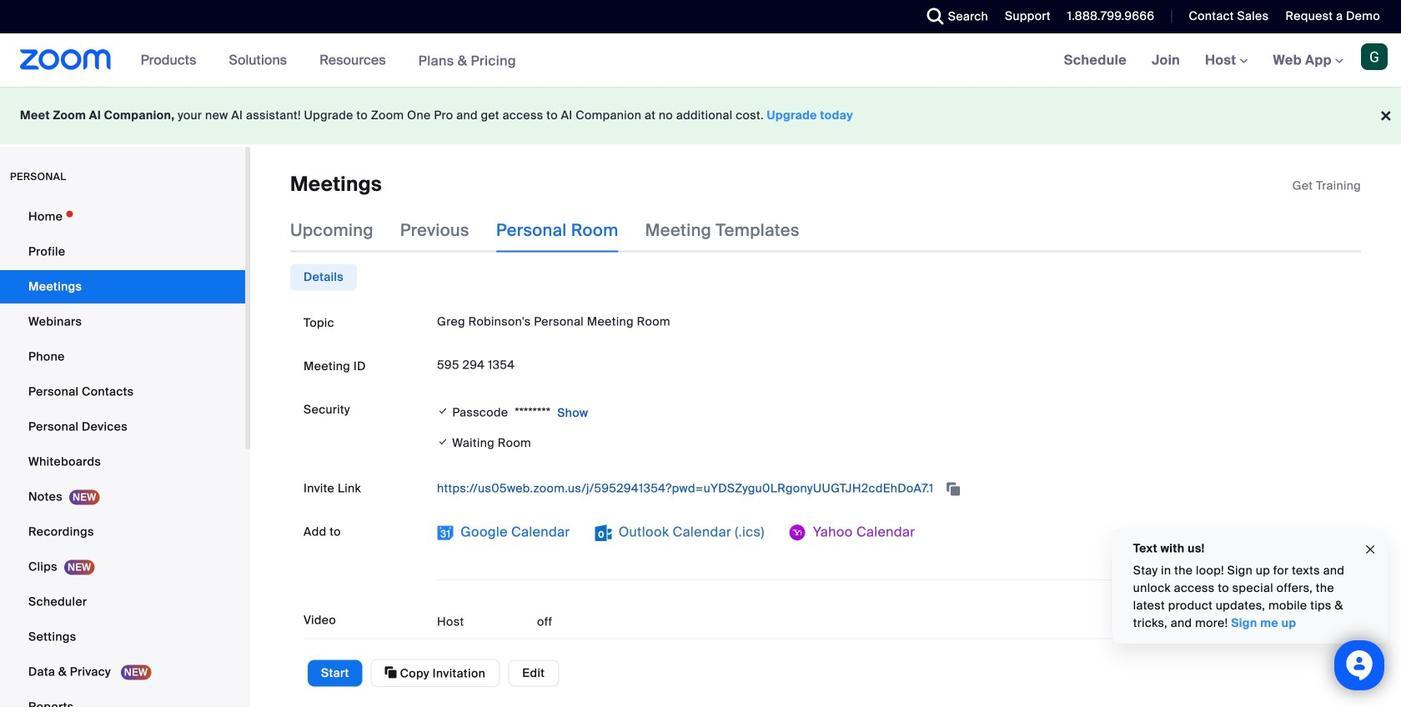 Task type: locate. For each thing, give the bounding box(es) containing it.
tabs of meeting tab list
[[290, 209, 827, 252]]

copy url image
[[946, 484, 962, 495]]

tab
[[290, 264, 357, 291]]

zoom logo image
[[20, 49, 111, 70]]

tab list
[[290, 264, 357, 291]]

meetings navigation
[[1052, 33, 1402, 88]]

product information navigation
[[128, 33, 529, 88]]

footer
[[0, 87, 1402, 144]]

add to outlook calendar (.ics) image
[[595, 525, 612, 541]]

application
[[1293, 178, 1362, 194]]

personal menu menu
[[0, 200, 245, 708]]

copy image
[[385, 665, 397, 680]]

add to google calendar image
[[437, 525, 454, 541]]

banner
[[0, 33, 1402, 88]]



Task type: describe. For each thing, give the bounding box(es) containing it.
close image
[[1364, 541, 1378, 560]]

profile picture image
[[1362, 43, 1388, 70]]

checked image
[[437, 403, 449, 420]]

add to yahoo calendar image
[[790, 525, 807, 541]]

checked image
[[437, 433, 449, 451]]



Task type: vqa. For each thing, say whether or not it's contained in the screenshot.
the bottom Personal Contacts
no



